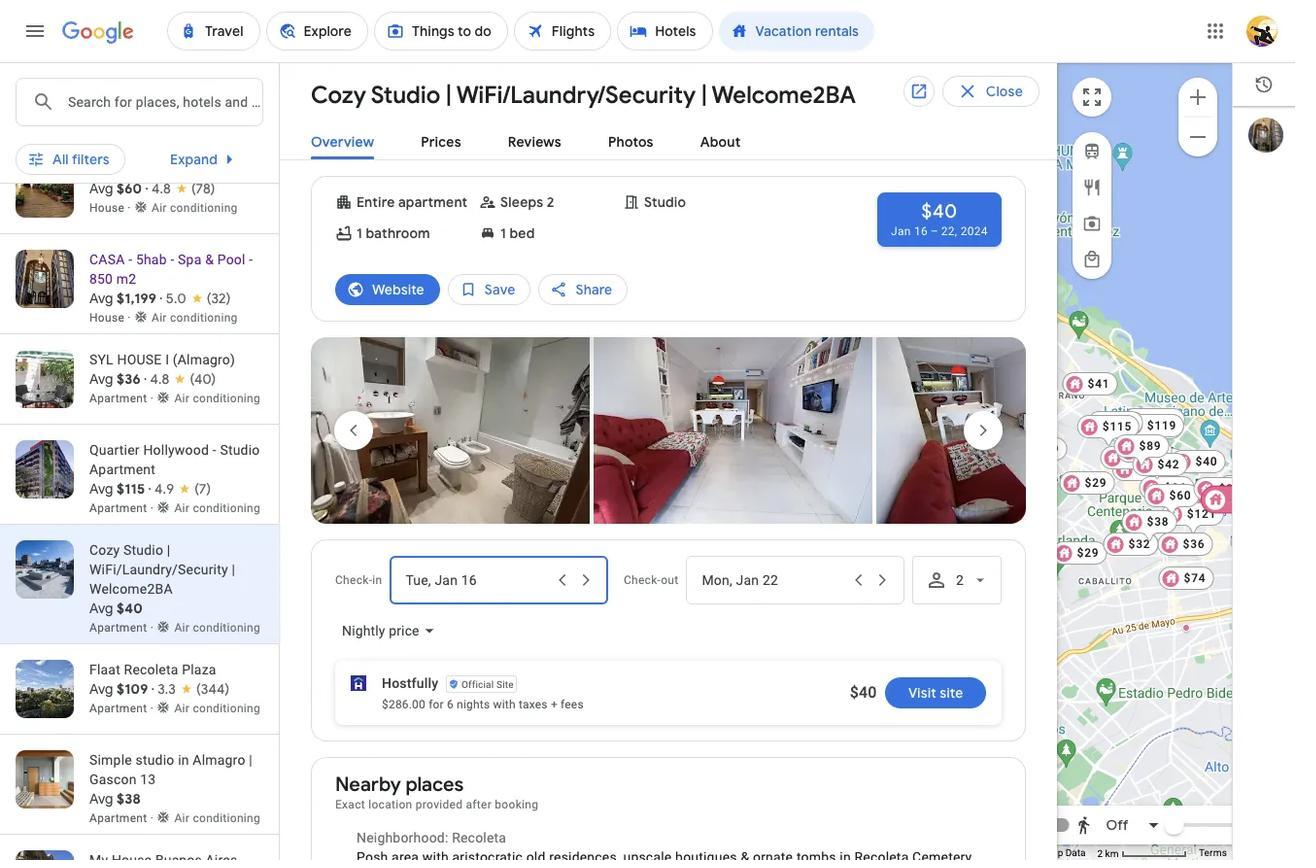 Task type: locate. For each thing, give the bounding box(es) containing it.
· down de
[[145, 180, 148, 197]]

1 horizontal spatial $130 link
[[1187, 485, 1249, 509]]

0 horizontal spatial welcome2ba
[[89, 581, 173, 597]]

0 vertical spatial $36 link
[[1117, 439, 1172, 462]]

| inside simple studio in almagro | gascon 13 avg $38
[[249, 752, 253, 768]]

cozy inside heading
[[311, 81, 366, 110]]

studio
[[371, 81, 440, 110], [644, 193, 686, 211], [220, 442, 260, 458], [123, 542, 163, 558]]

casa - 5hab - spa & pool - 850 m2 avg $1,199 ·
[[89, 252, 253, 307]]

reviews
[[508, 133, 562, 151]]

2 apartment · from the top
[[89, 392, 157, 405]]

$42 link
[[1132, 452, 1187, 476]]

0 horizontal spatial cozy
[[89, 542, 120, 558]]

2 1 from the left
[[500, 224, 506, 242]]

0 vertical spatial $36
[[117, 370, 141, 388]]

0 vertical spatial house ·
[[89, 201, 134, 215]]

in
[[372, 573, 382, 587], [178, 752, 189, 768]]

$29 left $112 "link"
[[1037, 442, 1059, 455]]

recoleta for flaat recoleta plaza avg $109 ·
[[124, 662, 178, 677]]

$29 link right next icon
[[1012, 437, 1067, 460]]

pool
[[217, 252, 246, 267]]

1 vertical spatial $36 link
[[1157, 532, 1213, 555]]

1 vertical spatial $36
[[1142, 444, 1164, 457]]

sort by
[[867, 145, 914, 162]]

terms
[[1199, 848, 1227, 858]]

air for (32)
[[152, 311, 167, 325]]

3 avg from the top
[[89, 290, 113, 307]]

sleeps
[[500, 193, 544, 211]]

0 horizontal spatial $38
[[117, 790, 141, 808]]

$39
[[1219, 482, 1241, 495]]

in up nightly price
[[372, 573, 382, 587]]

0 horizontal spatial $36
[[117, 370, 141, 388]]

house · down $1,199
[[89, 311, 134, 325]]

0 vertical spatial welcome2ba
[[712, 81, 856, 110]]

recoleta inside flaat recoleta plaza avg $109 ·
[[124, 662, 178, 677]]

$130 link
[[1112, 457, 1175, 481], [1187, 485, 1249, 509]]

0 horizontal spatial recoleta
[[124, 662, 178, 677]]

conditioning for (159)
[[193, 111, 260, 124]]

$119 link
[[1122, 414, 1184, 447]]

0 horizontal spatial $87
[[117, 89, 141, 107]]

1 vertical spatial recoleta
[[452, 830, 506, 845]]

4.8 down "i"
[[150, 370, 170, 388]]

filters for all filters (1)
[[72, 145, 109, 162]]

air
[[174, 111, 190, 124], [152, 201, 167, 215], [152, 311, 167, 325], [174, 392, 190, 405], [174, 501, 190, 515], [174, 621, 190, 635], [174, 702, 190, 715], [174, 811, 190, 825]]

house ·
[[89, 201, 134, 215], [89, 311, 134, 325]]

$29 link up '$55' at the right bottom of page
[[1059, 471, 1115, 494]]

$130 link down $89
[[1112, 457, 1175, 481]]

2 check- from the left
[[624, 573, 661, 587]]

casa
[[89, 252, 125, 267]]

$29
[[1037, 442, 1059, 455], [1085, 476, 1107, 489], [1077, 546, 1099, 559]]

next image
[[960, 407, 1007, 454]]

$60 up the $121
[[1169, 488, 1191, 502]]

cozy up the overview
[[311, 81, 366, 110]]

0 vertical spatial cozy
[[311, 81, 366, 110]]

$40 link up 4 ventanales sobre la avenida corrientes, $77 image
[[1201, 485, 1267, 513]]

air down 4.9 out of 5 stars from 7 reviews image
[[174, 501, 190, 515]]

4 apartment · from the top
[[89, 621, 157, 635]]

recoleta down "after"
[[452, 830, 506, 845]]

2 horizontal spatial list item
[[877, 337, 1155, 529]]

tab list
[[280, 118, 1057, 160]]

house · for $1,199
[[89, 311, 134, 325]]

1 horizontal spatial in
[[372, 573, 382, 587]]

1 vertical spatial wifi/laundry/security
[[89, 562, 228, 577]]

air conditioning for (40)
[[174, 392, 260, 405]]

price button
[[151, 138, 250, 169]]

1 vertical spatial $29
[[1085, 476, 1107, 489]]

$40
[[922, 199, 958, 224], [1125, 450, 1148, 464], [1195, 454, 1218, 468], [1231, 491, 1258, 507], [117, 600, 143, 617], [850, 683, 877, 702]]

apartment · for $36
[[89, 392, 157, 405]]

studio right hollywood
[[220, 442, 260, 458]]

1 horizontal spatial welcome2ba
[[712, 81, 856, 110]]

- up m2
[[128, 252, 132, 267]]

1 vertical spatial 2 button
[[912, 556, 1002, 604]]

$38 down $86 link
[[1147, 515, 1169, 528]]

air conditioning down the (344)
[[174, 702, 260, 715]]

all
[[52, 145, 69, 162], [52, 151, 69, 168]]

studio down $115
[[123, 542, 163, 558]]

2 vertical spatial $36
[[1183, 537, 1205, 551]]

2 filters from the top
[[72, 151, 109, 168]]

0 vertical spatial in
[[372, 573, 382, 587]]

1
[[357, 224, 362, 242], [500, 224, 506, 242]]

bulnes
[[163, 161, 205, 177]]

apartment · down house
[[89, 392, 157, 405]]

3 apartment · from the top
[[89, 501, 157, 515]]

casa
[[108, 161, 140, 177]]

air down 4.4 out of 5 stars from 159 reviews image
[[174, 111, 190, 124]]

· inside 2415 palermo avg $87 ·
[[144, 89, 147, 107]]

4.4 out of 5 stars from 159 reviews image
[[150, 88, 220, 108]]

0 horizontal spatial in
[[178, 752, 189, 768]]

2 inside button
[[1098, 848, 1103, 859]]

check-
[[335, 573, 372, 587], [624, 573, 661, 587]]

· down house
[[144, 370, 147, 388]]

$36 for topmost $36 "link"
[[1142, 444, 1164, 457]]

2 house · from the top
[[89, 311, 134, 325]]

wifi/laundry/security down the 4.9 on the left
[[89, 562, 228, 577]]

2024
[[961, 224, 988, 238]]

air conditioning for (32)
[[152, 311, 238, 325]]

sort by button
[[834, 138, 947, 169]]

main menu image
[[23, 19, 47, 43]]

1 vertical spatial in
[[178, 752, 189, 768]]

2 vertical spatial $29
[[1077, 546, 1099, 559]]

· left 5.0
[[160, 290, 163, 307]]

7 avg from the top
[[89, 680, 113, 698]]

0 horizontal spatial 1
[[357, 224, 362, 242]]

gascon
[[89, 772, 137, 787]]

$286.00
[[382, 698, 426, 711]]

0 vertical spatial $29
[[1037, 442, 1059, 455]]

studio up prices
[[371, 81, 440, 110]]

0 vertical spatial 4.8
[[152, 180, 171, 197]]

· left the 4.9 on the left
[[149, 480, 151, 498]]

· inside the casa - 5hab - spa & pool - 850 m2 avg $1,199 ·
[[160, 290, 163, 307]]

all inside the filters form
[[52, 145, 69, 162]]

open in new tab image
[[910, 82, 929, 101]]

$36 for bottom $36 "link"
[[1183, 537, 1205, 551]]

$29 link down '$55' at the right bottom of page
[[1052, 541, 1107, 564]]

· inside "la casa de bulnes avg $60 ·"
[[145, 180, 148, 197]]

$38 link
[[1122, 510, 1177, 543]]

1 horizontal spatial $60
[[1169, 488, 1191, 502]]

conditioning down (78) on the left top
[[170, 201, 238, 215]]

1 horizontal spatial list item
[[594, 337, 873, 529]]

$87 inside 2415 palermo avg $87 ·
[[117, 89, 141, 107]]

conditioning down '(40)'
[[193, 392, 260, 405]]

· left 4.4
[[144, 89, 147, 107]]

conditioning for (32)
[[170, 311, 238, 325]]

1 horizontal spatial $36
[[1142, 444, 1164, 457]]

- right hollywood
[[212, 442, 216, 458]]

· left 3.3
[[152, 680, 154, 698]]

hollywood
[[143, 442, 209, 458]]

1 horizontal spatial check-
[[624, 573, 661, 587]]

1 bathroom
[[357, 224, 430, 242]]

conditioning down 5 out of 5 stars from 32 reviews image
[[170, 311, 238, 325]]

clear image
[[329, 88, 353, 112]]

2
[[852, 91, 860, 107], [547, 193, 555, 211], [956, 572, 964, 588], [1098, 848, 1103, 859]]

apartment · down $115
[[89, 501, 157, 515]]

recently viewed element
[[1233, 63, 1295, 106]]

welcome2ba for cozy studio | wifi/laundry/security | welcome2ba
[[712, 81, 856, 110]]

0 horizontal spatial 2 button
[[808, 76, 898, 122]]

1 vertical spatial $60
[[1169, 488, 1191, 502]]

$40 up $39 link
[[1195, 454, 1218, 468]]

1 horizontal spatial $87
[[1113, 415, 1135, 429]]

welcome2ba inside cozy studio | wifi/laundry/security | welcome2ba heading
[[712, 81, 856, 110]]

1 avg from the top
[[89, 89, 113, 107]]

$60 down casa
[[117, 180, 142, 197]]

conditioning for (40)
[[193, 392, 260, 405]]

0 horizontal spatial $60
[[117, 180, 142, 197]]

1 down entire
[[357, 224, 362, 242]]

0 vertical spatial recoleta
[[124, 662, 178, 677]]

$32
[[1128, 537, 1151, 551], [1128, 537, 1151, 551]]

cozy down $115
[[89, 542, 120, 558]]

0 horizontal spatial check-
[[335, 573, 372, 587]]

all for all filters
[[52, 151, 69, 168]]

1 vertical spatial cozy
[[89, 542, 120, 558]]

2 horizontal spatial $36
[[1183, 537, 1205, 551]]

$29 down $55 link
[[1077, 546, 1099, 559]]

air for (40)
[[174, 392, 190, 405]]

0 vertical spatial $87
[[117, 89, 141, 107]]

air conditioning down the (7)
[[174, 501, 260, 515]]

$119
[[1147, 418, 1177, 432]]

cozy for cozy studio | wifi/laundry/security | welcome2ba
[[311, 81, 366, 110]]

taxes
[[519, 698, 548, 711]]

cozy studio | wifi/laundry/security | welcome2ba heading
[[295, 78, 856, 111]]

close
[[986, 83, 1023, 100]]

$121
[[1187, 507, 1216, 520]]

0 vertical spatial $38
[[1147, 515, 1169, 528]]

apartment · up flaat on the bottom
[[89, 621, 157, 635]]

0 vertical spatial $130 link
[[1112, 457, 1175, 481]]

1 horizontal spatial wifi/laundry/security
[[456, 81, 696, 110]]

apartment · down gascon
[[89, 811, 157, 825]]

check-out
[[624, 573, 679, 587]]

house · down casa
[[89, 201, 134, 215]]

location
[[369, 798, 413, 811]]

property
[[291, 145, 348, 162]]

in right studio
[[178, 752, 189, 768]]

view larger map image
[[1081, 86, 1104, 109]]

check-out text field inside the filters form
[[625, 77, 742, 121]]

avg down '2415' in the left top of the page
[[89, 89, 113, 107]]

de
[[143, 161, 160, 177]]

0 vertical spatial $130
[[1137, 462, 1167, 476]]

amenities button
[[695, 138, 826, 169]]

$40 inside the $40 jan 16 – 22, 2024
[[922, 199, 958, 224]]

air for (159)
[[174, 111, 190, 124]]

cozy inside cozy studio | wifi/laundry/security | welcome2ba avg $40
[[89, 542, 120, 558]]

km
[[1106, 848, 1119, 859]]

1 horizontal spatial recoleta
[[452, 830, 506, 845]]

bathroom
[[366, 224, 430, 242]]

air down 5.0
[[152, 311, 167, 325]]

guest
[[455, 145, 495, 162]]

$60 inside the map "region"
[[1169, 488, 1191, 502]]

studio down rooms
[[644, 193, 686, 211]]

house
[[117, 352, 162, 367]]

air conditioning down 5 out of 5 stars from 32 reviews image
[[152, 311, 238, 325]]

4.8 inside 'image'
[[152, 180, 171, 197]]

conditioning down the (7)
[[193, 501, 260, 515]]

house · for $60
[[89, 201, 134, 215]]

Check-out text field
[[625, 77, 742, 121], [702, 557, 846, 603]]

$60 link
[[1144, 483, 1199, 517]]

$112 link
[[1077, 414, 1140, 448]]

avg down flaat on the bottom
[[89, 680, 113, 698]]

welcome2ba for cozy studio | wifi/laundry/security | welcome2ba avg $40
[[89, 581, 173, 597]]

6 avg from the top
[[89, 600, 113, 617]]

avg down apartment
[[89, 480, 113, 498]]

air down 4.8 out of 5 stars from 40 reviews image
[[174, 392, 190, 405]]

site
[[940, 684, 963, 702]]

air down 3.3 out of 5 stars from 344 reviews image
[[174, 702, 190, 715]]

type
[[352, 145, 381, 162]]

wifi/laundry/security
[[456, 81, 696, 110], [89, 562, 228, 577]]

1 apartment · from the top
[[89, 111, 157, 124]]

1 all from the top
[[52, 145, 69, 162]]

welcome2ba inside cozy studio | wifi/laundry/security | welcome2ba avg $40
[[89, 581, 173, 597]]

8 avg from the top
[[89, 790, 113, 808]]

0 horizontal spatial $130
[[1137, 462, 1167, 476]]

$40 up flaat on the bottom
[[117, 600, 143, 617]]

conditioning down (159)
[[193, 111, 260, 124]]

1 vertical spatial $38
[[117, 790, 141, 808]]

1 horizontal spatial 1
[[500, 224, 506, 242]]

zoom out map image
[[1187, 125, 1210, 148]]

3 list item from the left
[[877, 337, 1155, 529]]

- left the spa
[[170, 252, 174, 267]]

welcome2ba up flaat on the bottom
[[89, 581, 173, 597]]

1 filters from the top
[[72, 145, 109, 162]]

$38 down gascon
[[117, 790, 141, 808]]

wifi/laundry/security up reviews
[[456, 81, 696, 110]]

1 house · from the top
[[89, 201, 134, 215]]

2 vertical spatial $29 link
[[1052, 541, 1107, 564]]

$130 link right $86
[[1187, 485, 1249, 509]]

conditioning down the (344)
[[193, 702, 260, 715]]

2 button
[[808, 76, 898, 122], [912, 556, 1002, 604]]

1 vertical spatial 4.8
[[150, 370, 170, 388]]

air conditioning down (78) on the left top
[[152, 201, 238, 215]]

wifi/laundry/security for cozy studio | wifi/laundry/security | welcome2ba avg $40
[[89, 562, 228, 577]]

booking
[[495, 798, 539, 811]]

1 1 from the left
[[357, 224, 362, 242]]

4.8 down de
[[152, 180, 171, 197]]

2 avg from the top
[[89, 180, 113, 197]]

$86
[[1164, 481, 1187, 494]]

air conditioning for (159)
[[174, 111, 260, 124]]

list item
[[311, 337, 590, 529], [594, 337, 873, 529], [877, 337, 1155, 529]]

2415 palermo avg $87 ·
[[89, 71, 176, 107]]

visit site button
[[885, 677, 986, 708]]

4.8 inside image
[[150, 370, 170, 388]]

1 check- from the left
[[335, 573, 372, 587]]

1 horizontal spatial $130
[[1212, 490, 1242, 504]]

recoleta up 3.3
[[124, 662, 178, 677]]

flaat
[[89, 662, 120, 677]]

photo 3 image
[[311, 337, 590, 524]]

filters for all filters
[[72, 151, 109, 168]]

conditioning for (78)
[[170, 201, 238, 215]]

1 horizontal spatial $38
[[1147, 515, 1169, 528]]

0 vertical spatial $60
[[117, 180, 142, 197]]

5 apartment · from the top
[[89, 702, 157, 715]]

check- for out
[[624, 573, 661, 587]]

4.8
[[152, 180, 171, 197], [150, 370, 170, 388]]

(159)
[[190, 89, 220, 107]]

| for cozy studio | wifi/laundry/security | welcome2ba
[[701, 81, 707, 110]]

apartment · down $109
[[89, 702, 157, 715]]

0 vertical spatial check-out text field
[[625, 77, 742, 121]]

overview tab
[[311, 125, 374, 159]]

6 apartment · from the top
[[89, 811, 157, 825]]

1 vertical spatial $87
[[1113, 415, 1135, 429]]

1 horizontal spatial 2 button
[[912, 556, 1002, 604]]

0 vertical spatial wifi/laundry/security
[[456, 81, 696, 110]]

0 horizontal spatial list item
[[311, 337, 590, 529]]

guest rating
[[455, 145, 536, 162]]

air conditioning down (159)
[[174, 111, 260, 124]]

1 vertical spatial welcome2ba
[[89, 581, 173, 597]]

avg down syl
[[89, 370, 113, 388]]

850
[[89, 271, 113, 287]]

apartment · down 2415 palermo avg $87 ·
[[89, 111, 157, 124]]

air conditioning for (344)
[[174, 702, 260, 715]]

welcome2ba
[[712, 81, 856, 110], [89, 581, 173, 597]]

$87 inside the map "region"
[[1113, 415, 1135, 429]]

$29 down $112 "link"
[[1085, 476, 1107, 489]]

price
[[389, 623, 420, 639]]

$32 link
[[1103, 532, 1158, 555], [1103, 532, 1158, 555]]

2 all from the top
[[52, 151, 69, 168]]

property type
[[291, 145, 381, 162]]

4.8 out of 5 stars from 40 reviews image
[[150, 369, 216, 389]]

wifi/laundry/security inside cozy studio | wifi/laundry/security | welcome2ba avg $40
[[89, 562, 228, 577]]

exact
[[335, 798, 365, 811]]

visit
[[908, 684, 936, 702]]

0 horizontal spatial wifi/laundry/security
[[89, 562, 228, 577]]

$40 link up $86
[[1170, 449, 1225, 473]]

4 avg from the top
[[89, 370, 113, 388]]

filters inside form
[[72, 145, 109, 162]]

$40 up the 16 – 22,
[[922, 199, 958, 224]]

expand button
[[147, 136, 264, 183]]

avg inside syl house i (almagro) avg $36 ·
[[89, 370, 113, 388]]

avg down 850
[[89, 290, 113, 307]]

$40 up 4 ventanales sobre la avenida corrientes, $77 image
[[1231, 491, 1258, 507]]

off
[[1106, 816, 1129, 834]]

1 vertical spatial house ·
[[89, 311, 134, 325]]

avg down gascon
[[89, 790, 113, 808]]

air conditioning down almagro
[[174, 811, 260, 825]]

flaat recoleta plaza avg $109 ·
[[89, 662, 216, 698]]

conditioning up plaza
[[193, 621, 260, 635]]

avg down the la
[[89, 180, 113, 197]]

4 ventanales sobre la avenida corrientes, $77 image
[[1230, 529, 1286, 552]]

welcome2ba up amenities popup button
[[712, 81, 856, 110]]

$121 link
[[1162, 502, 1224, 535]]

$135
[[1148, 413, 1178, 426]]

$55 link
[[1029, 521, 1084, 545]]

$112
[[1102, 419, 1132, 433]]

1 vertical spatial $130 link
[[1187, 485, 1249, 509]]

wifi/laundry/security inside cozy studio | wifi/laundry/security | welcome2ba heading
[[456, 81, 696, 110]]

air down the 4.8 out of 5 stars from 78 reviews 'image'
[[152, 201, 167, 215]]

air conditioning down '(40)'
[[174, 392, 260, 405]]

nightly price button
[[327, 608, 451, 654]]

photo 5 image
[[877, 337, 1155, 524]]

avg up flaat on the bottom
[[89, 600, 113, 617]]

- inside quartier hollywood - studio apartment avg $115 ·
[[212, 442, 216, 458]]

terms link
[[1199, 848, 1227, 858]]

1 horizontal spatial cozy
[[311, 81, 366, 110]]

1 left bed on the top of page
[[500, 224, 506, 242]]

5 avg from the top
[[89, 480, 113, 498]]



Task type: vqa. For each thing, say whether or not it's contained in the screenshot.


Task type: describe. For each thing, give the bounding box(es) containing it.
air for (78)
[[152, 201, 167, 215]]

$38 inside simple studio in almagro | gascon 13 avg $38
[[117, 790, 141, 808]]

studio
[[136, 752, 174, 768]]

3.3 out of 5 stars from 344 reviews image
[[158, 679, 229, 699]]

13
[[140, 772, 156, 787]]

3.3
[[158, 680, 176, 698]]

price
[[184, 145, 217, 162]]

avg inside simple studio in almagro | gascon 13 avg $38
[[89, 790, 113, 808]]

$135 link
[[1123, 408, 1185, 441]]

avg inside 2415 palermo avg $87 ·
[[89, 89, 113, 107]]

$41
[[1088, 377, 1110, 390]]

amenities
[[728, 145, 793, 162]]

share button
[[539, 266, 628, 313]]

i
[[165, 352, 169, 367]]

cozy for cozy studio | wifi/laundry/security | welcome2ba avg $40
[[89, 542, 120, 558]]

la casa de bulnes avg $60 ·
[[89, 161, 205, 197]]

photo 4 image
[[594, 337, 873, 524]]

$286.00 for 6 nights with taxes + fees
[[382, 698, 584, 711]]

0 vertical spatial $29 link
[[1012, 437, 1067, 460]]

data
[[1066, 848, 1086, 858]]

2 km
[[1098, 848, 1121, 859]]

nearby places exact location provided after booking
[[335, 773, 539, 811]]

almagro
[[193, 752, 245, 768]]

avg inside quartier hollywood - studio apartment avg $115 ·
[[89, 480, 113, 498]]

tab list containing overview
[[280, 118, 1057, 160]]

2 list item from the left
[[594, 337, 873, 529]]

air for (7)
[[174, 501, 190, 515]]

apartment
[[89, 462, 156, 477]]

conditioning for (7)
[[193, 501, 260, 515]]

0 horizontal spatial $130 link
[[1112, 457, 1175, 481]]

entire apartment
[[357, 193, 468, 211]]

air conditioning for (78)
[[152, 201, 238, 215]]

rating
[[498, 145, 536, 162]]

$39 link
[[1193, 477, 1249, 510]]

avg inside "la casa de bulnes avg $60 ·"
[[89, 180, 113, 197]]

nightly price
[[342, 623, 420, 639]]

wifi/laundry/security for cozy studio | wifi/laundry/security | welcome2ba
[[456, 81, 696, 110]]

all filters (1)
[[52, 145, 128, 162]]

syl
[[89, 352, 114, 367]]

for
[[429, 698, 444, 711]]

1 vertical spatial $29 link
[[1059, 471, 1115, 494]]

studio inside cozy studio | wifi/laundry/security | welcome2ba avg $40
[[123, 542, 163, 558]]

(344)
[[196, 680, 229, 698]]

site
[[497, 679, 514, 690]]

&
[[205, 252, 214, 267]]

fees
[[561, 698, 584, 711]]

· inside syl house i (almagro) avg $36 ·
[[144, 370, 147, 388]]

- right pool
[[249, 252, 253, 267]]

photos
[[608, 133, 654, 151]]

posada gotan bed & breakfast image
[[1182, 623, 1190, 631]]

$40 jan 16 – 22, 2024
[[891, 199, 988, 238]]

spa
[[178, 252, 202, 267]]

map data
[[1044, 848, 1086, 858]]

· inside flaat recoleta plaza avg $109 ·
[[152, 680, 154, 698]]

5 out of 5 stars from 32 reviews image
[[166, 289, 231, 308]]

1 for 1 bed
[[500, 224, 506, 242]]

air conditioning for (7)
[[174, 501, 260, 515]]

avg inside flaat recoleta plaza avg $109 ·
[[89, 680, 113, 698]]

apartment · for $115
[[89, 501, 157, 515]]

recoleta for neighborhood: recoleta
[[452, 830, 506, 845]]

$38 inside the map "region"
[[1147, 515, 1169, 528]]

| for simple studio in almagro | gascon 13 avg $38
[[249, 752, 253, 768]]

sort
[[867, 145, 894, 162]]

1 bed
[[500, 224, 535, 242]]

$99 link
[[1129, 448, 1185, 481]]

cozy studio | wifi/laundry/security | welcome2ba
[[311, 81, 856, 110]]

$40 link down $87 link
[[1100, 446, 1155, 469]]

(78)
[[191, 180, 215, 197]]

· inside quartier hollywood - studio apartment avg $115 ·
[[149, 480, 151, 498]]

(40)
[[190, 370, 216, 388]]

apartment · for $109
[[89, 702, 157, 715]]

$31 link
[[1062, 372, 1118, 395]]

zoom in map image
[[1187, 85, 1210, 108]]

apartamento av kennedy y cerviño a metros embajada eeuu image
[[1159, 440, 1167, 448]]

map region
[[837, 18, 1295, 860]]

syl house i (almagro) avg $36 ·
[[89, 352, 235, 388]]

4.8 out of 5 stars from 78 reviews image
[[152, 179, 215, 198]]

1 for 1 bathroom
[[357, 224, 362, 242]]

$40 left $99
[[1125, 450, 1148, 464]]

air up plaza
[[174, 621, 190, 635]]

air conditioning up plaza
[[174, 621, 260, 635]]

nights
[[457, 698, 490, 711]]

$55
[[1054, 526, 1077, 540]]

1 list item from the left
[[311, 337, 590, 529]]

$31
[[1088, 377, 1110, 390]]

save button
[[448, 266, 531, 313]]

Search for places, hotels and more text field
[[67, 79, 262, 125]]

$74
[[1184, 571, 1206, 585]]

$89
[[1139, 439, 1161, 452]]

$89 link
[[1114, 434, 1169, 467]]

$99
[[1155, 452, 1177, 466]]

all filters (1) button
[[16, 138, 144, 169]]

0 vertical spatial 2 button
[[808, 76, 898, 122]]

property type button
[[258, 138, 414, 169]]

guest rating button
[[422, 138, 569, 169]]

in inside simple studio in almagro | gascon 13 avg $38
[[178, 752, 189, 768]]

$1,199
[[117, 290, 157, 307]]

air down simple studio in almagro | gascon 13 avg $38
[[174, 811, 190, 825]]

sleeps 2
[[500, 193, 555, 211]]

4.9
[[155, 480, 174, 498]]

save
[[485, 281, 515, 298]]

conditioning for (344)
[[193, 702, 260, 715]]

apartment
[[398, 193, 468, 211]]

(32)
[[207, 290, 231, 307]]

overview
[[311, 133, 374, 151]]

all filters button
[[16, 136, 125, 183]]

official site
[[462, 679, 514, 690]]

all for all filters (1)
[[52, 145, 69, 162]]

photos list
[[311, 337, 1155, 545]]

Check-in text field
[[435, 77, 551, 121]]

| for cozy studio | wifi/laundry/security | welcome2ba avg $40
[[232, 562, 235, 577]]

recently viewed image
[[1255, 75, 1274, 94]]

$87 link
[[1088, 411, 1143, 444]]

previous image
[[330, 407, 377, 454]]

$40 inside cozy studio | wifi/laundry/security | welcome2ba avg $40
[[117, 600, 143, 617]]

map data button
[[1044, 847, 1086, 860]]

filters form
[[16, 62, 947, 196]]

palermo
[[124, 71, 176, 86]]

6
[[447, 698, 454, 711]]

2 inside the filters form
[[852, 91, 860, 107]]

4.4
[[150, 89, 170, 107]]

off button
[[1071, 802, 1166, 848]]

1 vertical spatial check-out text field
[[702, 557, 846, 603]]

$36 inside syl house i (almagro) avg $36 ·
[[117, 370, 141, 388]]

$74 link
[[1158, 566, 1214, 589]]

by
[[898, 145, 914, 162]]

nearby
[[335, 773, 401, 797]]

avg inside the casa - 5hab - spa & pool - 850 m2 avg $1,199 ·
[[89, 290, 113, 307]]

rooms button
[[577, 138, 687, 169]]

4.8 for $60
[[152, 180, 171, 197]]

Check-in text field
[[406, 557, 550, 603]]

$109
[[117, 680, 148, 698]]

4.8 for $36
[[150, 370, 170, 388]]

air for (344)
[[174, 702, 190, 715]]

apartment · for $87
[[89, 111, 157, 124]]

check- for in
[[335, 573, 372, 587]]

avg inside cozy studio | wifi/laundry/security | welcome2ba avg $40
[[89, 600, 113, 617]]

1 vertical spatial $130
[[1212, 490, 1242, 504]]

studio inside cozy studio | wifi/laundry/security | welcome2ba heading
[[371, 81, 440, 110]]

neighborhood: recoleta
[[357, 830, 506, 845]]

$60 inside "la casa de bulnes avg $60 ·"
[[117, 180, 142, 197]]

share
[[576, 281, 612, 298]]

$50
[[1153, 420, 1175, 434]]

$115
[[117, 480, 145, 498]]

m2
[[116, 271, 136, 287]]

16 – 22,
[[915, 224, 958, 238]]

$40 left visit
[[850, 683, 877, 702]]

studio inside quartier hollywood - studio apartment avg $115 ·
[[220, 442, 260, 458]]

4.9 out of 5 stars from 7 reviews image
[[155, 479, 211, 499]]

conditioning down almagro
[[193, 811, 260, 825]]

2 km button
[[1092, 846, 1193, 860]]



